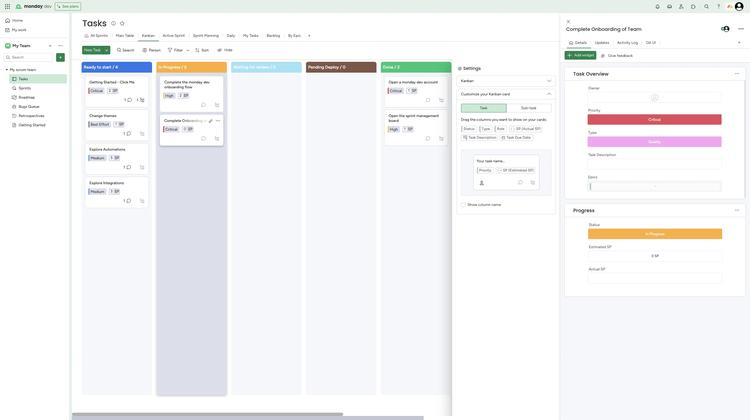 Task type: vqa. For each thing, say whether or not it's contained in the screenshot.
Disable email and mobile notifications while not in the office's disable
no



Task type: locate. For each thing, give the bounding box(es) containing it.
1 vertical spatial priority
[[479, 168, 492, 173]]

0 horizontal spatial complete onboarding of team
[[164, 118, 217, 123]]

monday inside complete the monday dev onboarding flow
[[189, 80, 203, 84]]

1 medium from the top
[[91, 156, 104, 160]]

0 vertical spatial settings
[[464, 65, 481, 71]]

team inside workspace selection element
[[20, 43, 30, 48]]

1 sub-task button from the top
[[507, 104, 552, 112]]

to up the - - sp (actual sp)
[[509, 117, 512, 122]]

show for sp (actual sp)
[[468, 214, 477, 219]]

1 vertical spatial show
[[468, 214, 477, 219]]

options image
[[739, 25, 744, 33]]

sprint inside button
[[193, 33, 203, 38]]

1 vertical spatial 1 sp
[[115, 122, 124, 127]]

your task name...
[[477, 159, 505, 164], [477, 171, 505, 175]]

open up board
[[389, 114, 398, 118]]

list box containing my scrum team
[[0, 64, 69, 203]]

tasks left backlog
[[250, 33, 259, 38]]

waiting for review / 0
[[234, 64, 276, 70]]

1 vertical spatial open
[[389, 114, 398, 118]]

0 vertical spatial show
[[513, 117, 522, 122]]

task description for sp
[[468, 147, 496, 152]]

0 horizontal spatial status
[[464, 127, 475, 131]]

task due date for sp
[[507, 135, 531, 140]]

(actual
[[522, 127, 534, 131], [522, 138, 534, 143]]

/
[[113, 64, 114, 70], [182, 64, 183, 70], [270, 64, 272, 70], [340, 64, 342, 70], [395, 64, 396, 70]]

list box
[[0, 64, 69, 203], [85, 74, 149, 208], [160, 74, 224, 146], [384, 74, 448, 146]]

complete inside field
[[567, 26, 591, 33]]

activity log
[[618, 40, 638, 45]]

2 horizontal spatial monday
[[402, 80, 416, 84]]

notifications image
[[655, 4, 661, 9]]

card up role
[[502, 103, 510, 108]]

group
[[461, 104, 552, 112]]

0 vertical spatial on
[[523, 117, 528, 122]]

open for open the sprint management board
[[389, 114, 398, 118]]

1 vertical spatial drag
[[461, 129, 469, 134]]

customize your kanban card
[[461, 92, 510, 96], [461, 103, 510, 108]]

description for sp (actual sp)
[[477, 147, 496, 152]]

/ right deploy
[[340, 64, 342, 70]]

high for onboarding
[[165, 93, 174, 98]]

0 vertical spatial you
[[492, 117, 499, 122]]

show board description image
[[110, 21, 117, 26]]

maria williams image
[[735, 2, 744, 11]]

1 vertical spatial show
[[513, 129, 522, 134]]

getting for getting started - click me
[[90, 80, 103, 84]]

started for getting started
[[33, 123, 45, 127]]

2 vertical spatial to
[[509, 129, 512, 134]]

getting down ready to start / 4
[[90, 80, 103, 84]]

2 sp down getting started - click me
[[109, 88, 117, 93]]

0 horizontal spatial getting
[[19, 123, 32, 127]]

2 explore from the top
[[90, 181, 102, 185]]

quality
[[649, 140, 661, 144]]

1
[[408, 88, 410, 93], [124, 98, 126, 102], [137, 98, 138, 102], [115, 122, 117, 127], [404, 127, 406, 131], [123, 131, 125, 136], [123, 165, 125, 170], [123, 199, 125, 203]]

you up role
[[492, 117, 499, 122]]

1 sp down 'open the sprint management board'
[[404, 127, 413, 131]]

2 sp for 2
[[180, 93, 188, 98]]

1 horizontal spatial 0 sp
[[652, 254, 659, 258]]

critical for 0 sp
[[165, 127, 178, 132]]

date down the - - sp (actual sp)
[[523, 135, 531, 140]]

open the sprint management board
[[389, 114, 440, 123]]

sub-task button
[[507, 104, 552, 112], [506, 115, 552, 124]]

main content containing settings
[[72, 59, 605, 420]]

getting for getting started
[[19, 123, 32, 127]]

dev
[[44, 3, 52, 9], [204, 80, 210, 84], [417, 80, 423, 84]]

0 vertical spatial (estimated
[[509, 168, 527, 173]]

0 vertical spatial sub-task button
[[507, 104, 552, 112]]

1 vertical spatial progress
[[574, 207, 595, 214]]

drag the columns you want to show on your cards: up sp (actual sp)
[[461, 129, 547, 134]]

2 sub-task from the top
[[521, 117, 537, 122]]

sprint right active
[[175, 33, 185, 38]]

0 vertical spatial explore
[[90, 147, 102, 152]]

2 more dots image from the top
[[736, 208, 739, 213]]

2 open from the top
[[389, 114, 398, 118]]

1 vertical spatial show column name
[[468, 214, 501, 219]]

1 horizontal spatial started
[[104, 80, 116, 84]]

explore left integrations
[[90, 181, 102, 185]]

0 vertical spatial due
[[515, 135, 522, 140]]

medium down explore automations
[[91, 156, 104, 160]]

1 vertical spatial of
[[203, 118, 207, 123]]

1 vertical spatial (estimated
[[509, 180, 527, 184]]

1 horizontal spatial of
[[622, 26, 627, 33]]

status up 'estimated'
[[589, 223, 600, 227]]

sprint left planning
[[193, 33, 203, 38]]

2 sp for /
[[109, 88, 117, 93]]

column
[[478, 202, 491, 207], [478, 214, 491, 219]]

0 vertical spatial status
[[464, 127, 475, 131]]

1 vertical spatial more dots image
[[736, 208, 739, 213]]

workspace selection element
[[5, 42, 31, 49]]

1 horizontal spatial high
[[390, 127, 398, 132]]

want up role
[[499, 117, 508, 122]]

monday dev
[[24, 3, 52, 9]]

1 vertical spatial name...
[[493, 171, 505, 175]]

show
[[513, 117, 522, 122], [513, 129, 522, 134]]

monday up flow
[[189, 80, 203, 84]]

2 dapulse drag handle 3 image from the top
[[569, 208, 571, 213]]

details button
[[567, 38, 591, 47]]

roadmap
[[19, 95, 35, 100]]

name
[[492, 202, 501, 207], [492, 214, 501, 219]]

0 vertical spatial to
[[97, 64, 101, 70]]

main table
[[116, 33, 134, 38]]

show
[[468, 202, 478, 207], [468, 214, 477, 219]]

0 vertical spatial show column name
[[468, 202, 501, 207]]

option
[[0, 65, 69, 66]]

card
[[503, 92, 510, 96], [502, 103, 510, 108]]

0 vertical spatial priority
[[589, 108, 601, 113]]

progress
[[163, 64, 180, 70], [574, 207, 595, 214], [650, 232, 665, 237]]

updates
[[595, 40, 610, 45]]

2 sub- from the top
[[521, 117, 530, 122]]

2 sprint from the left
[[193, 33, 203, 38]]

0 horizontal spatial progress
[[163, 64, 180, 70]]

1 horizontal spatial priority
[[589, 108, 601, 113]]

explore left automations on the left top of page
[[90, 147, 102, 152]]

0 vertical spatial name...
[[494, 159, 505, 164]]

column for -
[[478, 202, 491, 207]]

show for sp
[[513, 117, 522, 122]]

0 horizontal spatial tasks
[[19, 77, 28, 81]]

1 vertical spatial sub-task button
[[506, 115, 552, 124]]

due down the - - sp (actual sp)
[[515, 135, 522, 140]]

main content
[[72, 59, 605, 420]]

sp) up sp (actual sp)
[[535, 127, 541, 131]]

list box containing open a monday dev account
[[384, 74, 448, 146]]

medium
[[91, 156, 104, 160], [91, 189, 104, 194]]

1 sp down open a monday dev account
[[408, 88, 417, 93]]

group inside main content
[[461, 104, 552, 112]]

of
[[622, 26, 627, 33], [203, 118, 207, 123]]

sp) down the - - sp (actual sp)
[[535, 138, 541, 143]]

0 horizontal spatial high
[[165, 93, 174, 98]]

onboarding left edit card icon
[[182, 118, 203, 123]]

1 horizontal spatial dev
[[204, 80, 210, 84]]

dapulse dropdown down arrow image
[[548, 90, 552, 96]]

sub- for first sub-task 'button' from the top
[[522, 106, 530, 110]]

in inside row group
[[159, 64, 162, 70]]

0 vertical spatial card
[[503, 92, 510, 96]]

1 vertical spatial started
[[33, 123, 45, 127]]

0 vertical spatial your task name...
[[477, 159, 505, 164]]

tasks
[[82, 17, 107, 29], [250, 33, 259, 38], [19, 77, 28, 81]]

show up sp (actual sp)
[[513, 129, 522, 134]]

row group inside main content
[[81, 62, 605, 413]]

onboarding inside "list box"
[[182, 118, 203, 123]]

1 vertical spatial 0 sp
[[652, 254, 659, 258]]

1 vertical spatial on
[[523, 129, 527, 134]]

(estimated sp)
[[508, 180, 534, 184]]

task
[[530, 106, 537, 110], [530, 117, 537, 122], [486, 159, 493, 164], [485, 171, 492, 175]]

2
[[184, 64, 187, 70], [398, 64, 400, 70], [109, 88, 111, 93], [180, 93, 182, 98]]

name for -
[[492, 202, 501, 207]]

1 explore from the top
[[90, 147, 102, 152]]

add view image right epic
[[308, 34, 311, 38]]

give
[[609, 53, 616, 58]]

on for sp
[[523, 117, 528, 122]]

0 vertical spatial medium
[[91, 156, 104, 160]]

high for board
[[390, 127, 398, 132]]

getting right public board image
[[19, 123, 32, 127]]

2 vertical spatial complete
[[164, 118, 181, 123]]

sprints right all
[[96, 33, 108, 38]]

/ down filter
[[182, 64, 183, 70]]

1 / from the left
[[113, 64, 114, 70]]

1 vertical spatial task description
[[468, 147, 496, 152]]

dapulse drag handle 3 image down add widget popup button
[[569, 72, 571, 76]]

1 vertical spatial add view image
[[739, 41, 741, 45]]

medium down the "explore integrations" at the left top of page
[[91, 189, 104, 194]]

1 open from the top
[[389, 80, 398, 84]]

(actual up sp (actual sp)
[[522, 127, 534, 131]]

deploy
[[325, 64, 339, 70]]

row group containing ready to start
[[81, 62, 605, 413]]

1 vertical spatial task due date
[[507, 147, 531, 152]]

active sprint
[[163, 33, 185, 38]]

card up 'task' button
[[503, 92, 510, 96]]

team
[[628, 26, 642, 33], [20, 43, 30, 48], [208, 118, 217, 123]]

my right caret down icon
[[10, 67, 15, 72]]

in
[[159, 64, 162, 70], [646, 232, 649, 237]]

4
[[115, 64, 118, 70]]

0 vertical spatial your
[[477, 159, 485, 164]]

v2 search image
[[117, 47, 121, 53]]

caret down image
[[6, 68, 8, 72]]

to right role
[[509, 129, 512, 134]]

sprints up roadmap
[[19, 86, 31, 90]]

1 vertical spatial complete onboarding of team
[[164, 118, 217, 123]]

add view image
[[308, 34, 311, 38], [739, 41, 741, 45]]

edit card image
[[209, 119, 213, 123]]

kanban
[[142, 33, 155, 38], [461, 79, 474, 83], [461, 90, 474, 95], [489, 92, 502, 96], [489, 103, 502, 108]]

sprint inside button
[[175, 33, 185, 38]]

1 dapulse drag handle 3 image from the top
[[569, 72, 571, 76]]

complete onboarding of team
[[567, 26, 642, 33], [164, 118, 217, 123]]

columns down 'task' button
[[477, 117, 491, 122]]

0 horizontal spatial 2 sp
[[109, 88, 117, 93]]

integrations
[[103, 181, 124, 185]]

team inside field
[[628, 26, 642, 33]]

description
[[477, 135, 497, 140], [477, 147, 496, 152], [597, 153, 617, 157]]

1 vertical spatial dapulse drag handle 3 image
[[569, 208, 571, 213]]

my for my scrum team
[[10, 67, 15, 72]]

my inside workspace selection element
[[12, 43, 19, 48]]

workspace options image
[[58, 43, 63, 48]]

overview
[[586, 70, 609, 77]]

columns left role
[[477, 129, 491, 134]]

1 vertical spatial your
[[477, 171, 485, 175]]

1 horizontal spatial onboarding
[[592, 26, 621, 33]]

maria williams image
[[723, 25, 731, 33]]

of left edit card icon
[[203, 118, 207, 123]]

1 vertical spatial cards:
[[537, 129, 547, 134]]

1 sub-task from the top
[[522, 106, 537, 110]]

scrum
[[16, 67, 26, 72]]

more dots image
[[736, 72, 739, 76], [736, 208, 739, 213]]

started
[[104, 80, 116, 84], [33, 123, 45, 127]]

Complete Onboarding of Team field
[[565, 26, 720, 33]]

task overview
[[574, 70, 609, 77]]

drag the columns you want to show on your cards: up role
[[461, 117, 547, 122]]

give feedback button
[[599, 51, 635, 60]]

Tasks field
[[81, 17, 108, 29]]

1 vertical spatial description
[[477, 147, 496, 152]]

2 right 'done'
[[398, 64, 400, 70]]

show for - - sp (actual sp)
[[468, 202, 478, 207]]

hide button
[[214, 46, 236, 55]]

0 horizontal spatial sprint
[[175, 33, 185, 38]]

1 sub- from the top
[[522, 106, 530, 110]]

0 vertical spatial task description
[[469, 135, 497, 140]]

you for -
[[492, 117, 499, 122]]

open
[[389, 80, 398, 84], [389, 114, 398, 118]]

(estimated up (estimated sp)
[[509, 168, 527, 173]]

my right daily
[[243, 33, 249, 38]]

1 vertical spatial settings
[[463, 74, 481, 80]]

date for sp
[[523, 135, 531, 140]]

0 horizontal spatial sprints
[[19, 86, 31, 90]]

2 vertical spatial description
[[597, 153, 617, 157]]

backlog
[[267, 33, 280, 38]]

add to favorites image
[[120, 20, 125, 26]]

on up the - - sp (actual sp)
[[523, 117, 528, 122]]

drag the columns you want to show on your cards: for sp
[[461, 129, 547, 134]]

cards: for sp (actual sp)
[[537, 129, 547, 134]]

2 medium from the top
[[91, 189, 104, 194]]

tasks inside my tasks button
[[250, 33, 259, 38]]

monday
[[24, 3, 43, 9], [189, 80, 203, 84], [402, 80, 416, 84]]

home
[[12, 18, 23, 23]]

want left the - - sp (actual sp)
[[499, 129, 508, 134]]

dapulse drag 2 image
[[562, 211, 563, 217]]

task due date
[[507, 135, 531, 140], [507, 147, 531, 152]]

0 vertical spatial want
[[499, 117, 508, 122]]

my work
[[12, 28, 26, 32]]

dev inside complete the monday dev onboarding flow
[[204, 80, 210, 84]]

0 vertical spatial task due date
[[507, 135, 531, 140]]

sp (actual sp)
[[516, 138, 541, 143]]

0 sp inside main content
[[184, 127, 193, 131]]

2 sp down flow
[[180, 93, 188, 98]]

started left click
[[104, 80, 116, 84]]

5
[[111, 156, 113, 160]]

started down retrospectives
[[33, 123, 45, 127]]

drag for sp
[[461, 129, 469, 134]]

onboarding up updates
[[592, 26, 621, 33]]

dapulse drag handle 3 image right dapulse drag 2 icon
[[569, 208, 571, 213]]

explore for explore integrations
[[90, 181, 102, 185]]

apps image
[[691, 4, 697, 9]]

settings for -
[[464, 65, 481, 71]]

columns
[[477, 117, 491, 122], [477, 129, 491, 134]]

date down sp (actual sp)
[[523, 147, 531, 152]]

1 horizontal spatial team
[[208, 118, 217, 123]]

1 vertical spatial team
[[20, 43, 30, 48]]

your
[[477, 159, 485, 164], [477, 171, 485, 175]]

progress for in progress
[[650, 232, 665, 237]]

sprint planning button
[[189, 31, 223, 40]]

0 horizontal spatial of
[[203, 118, 207, 123]]

progress inside row group
[[163, 64, 180, 70]]

1 vertical spatial date
[[523, 147, 531, 152]]

(estimated down '- - sp (estimated sp)'
[[509, 180, 527, 184]]

1 vertical spatial status
[[589, 223, 600, 227]]

getting inside row group
[[90, 80, 103, 84]]

1 more dots image from the top
[[736, 72, 739, 76]]

add view image down options image
[[739, 41, 741, 45]]

explore for explore automations
[[90, 147, 102, 152]]

ready
[[84, 64, 96, 70]]

1 horizontal spatial progress
[[574, 207, 595, 214]]

monday up home "button" at the left top of page
[[24, 3, 43, 9]]

show column name for sp (actual sp)
[[468, 214, 501, 219]]

to for - - sp (actual sp)
[[509, 117, 512, 122]]

my right workspace image
[[12, 43, 19, 48]]

sub-task
[[522, 106, 537, 110], [521, 117, 537, 122]]

on
[[523, 117, 528, 122], [523, 129, 527, 134]]

1 vertical spatial you
[[492, 129, 498, 134]]

sprints inside all sprints button
[[96, 33, 108, 38]]

/ left 4
[[113, 64, 114, 70]]

change
[[90, 114, 103, 118]]

1 vertical spatial medium
[[91, 189, 104, 194]]

getting
[[90, 80, 103, 84], [19, 123, 32, 127]]

task inside 'task' button
[[480, 106, 488, 110]]

(estimated
[[509, 168, 527, 173], [509, 180, 527, 184]]

row group
[[81, 62, 605, 413]]

tasks right public board icon
[[19, 77, 28, 81]]

0 vertical spatial column
[[478, 202, 491, 207]]

dapulse dropdown down arrow image
[[548, 79, 552, 85]]

sprints inside "list box"
[[19, 86, 31, 90]]

1 horizontal spatial 2 sp
[[180, 93, 188, 98]]

ui
[[653, 40, 656, 45]]

0 vertical spatial 0 sp
[[184, 127, 193, 131]]

open left a
[[389, 80, 398, 84]]

sp) up (estimated sp)
[[528, 168, 534, 173]]

cards: up the - - sp (actual sp)
[[537, 117, 547, 122]]

my left work
[[12, 28, 17, 32]]

0 vertical spatial high
[[165, 93, 174, 98]]

of up 'activity'
[[622, 26, 627, 33]]

you
[[492, 117, 499, 122], [492, 129, 498, 134]]

want for sp
[[499, 129, 508, 134]]

2 sub-task button from the top
[[506, 115, 552, 124]]

your
[[481, 92, 488, 96], [480, 103, 488, 108], [529, 117, 536, 122], [528, 129, 536, 134]]

2 / from the left
[[182, 64, 183, 70]]

0 horizontal spatial team
[[20, 43, 30, 48]]

2 your from the top
[[477, 171, 485, 175]]

1 horizontal spatial in
[[646, 232, 649, 237]]

details
[[576, 40, 587, 45]]

best effort
[[91, 122, 109, 127]]

critical
[[91, 88, 103, 93], [390, 88, 402, 93], [649, 117, 661, 122], [165, 127, 178, 132]]

cards: up sp (actual sp)
[[537, 129, 547, 134]]

0 horizontal spatial started
[[33, 123, 45, 127]]

status down 'task' button
[[464, 127, 475, 131]]

task due date down sp (actual sp)
[[507, 147, 531, 152]]

sub-task for first sub-task 'button' from the top
[[522, 106, 537, 110]]

0 horizontal spatial in
[[159, 64, 162, 70]]

2 down arrow down icon
[[184, 64, 187, 70]]

0 vertical spatial complete onboarding of team
[[567, 26, 642, 33]]

2 horizontal spatial tasks
[[250, 33, 259, 38]]

show up the - - sp (actual sp)
[[513, 117, 522, 122]]

0 horizontal spatial 0 sp
[[184, 127, 193, 131]]

list box containing complete the monday dev onboarding flow
[[160, 74, 224, 146]]

2 vertical spatial 1 sp
[[404, 127, 413, 131]]

active
[[163, 33, 174, 38]]

to left the start
[[97, 64, 101, 70]]

task due date down the - - sp (actual sp)
[[507, 135, 531, 140]]

critical for 1 sp
[[390, 88, 402, 93]]

on for (actual sp)
[[523, 129, 527, 134]]

list box containing getting started - click me
[[85, 74, 149, 208]]

complete onboarding of team inside field
[[567, 26, 642, 33]]

1 sprint from the left
[[175, 33, 185, 38]]

monday right a
[[402, 80, 416, 84]]

high down onboarding
[[165, 93, 174, 98]]

getting started - click me
[[90, 80, 135, 84]]

you down 'task' button
[[492, 129, 498, 134]]

/ right 'done'
[[395, 64, 396, 70]]

0 horizontal spatial priority
[[479, 168, 492, 173]]

tasks up all
[[82, 17, 107, 29]]

open inside 'open the sprint management board'
[[389, 114, 398, 118]]

1 vertical spatial explore
[[90, 181, 102, 185]]

high down board
[[390, 127, 398, 132]]

0 vertical spatial started
[[104, 80, 116, 84]]

high
[[165, 93, 174, 98], [390, 127, 398, 132]]

1 horizontal spatial sprint
[[193, 33, 203, 38]]

0 vertical spatial more dots image
[[736, 72, 739, 76]]

priority inside main content
[[479, 168, 492, 173]]

/ right 'review'
[[270, 64, 272, 70]]

group containing task
[[461, 104, 552, 112]]

1 vertical spatial customize your kanban card
[[461, 103, 510, 108]]

table
[[125, 33, 134, 38]]

on up sp (actual sp)
[[523, 129, 527, 134]]

complete onboarding of team inside "list box"
[[164, 118, 217, 123]]

due for sp
[[515, 135, 522, 140]]

public board image
[[12, 76, 17, 82]]

more dots image for progress
[[736, 208, 739, 213]]

2 horizontal spatial progress
[[650, 232, 665, 237]]

2 vertical spatial team
[[208, 118, 217, 123]]

0 inside "list box"
[[184, 127, 186, 131]]

bugs queue
[[19, 104, 39, 109]]

a
[[399, 80, 401, 84]]

1 sp down themes at the left of page
[[115, 122, 124, 127]]

1 sp
[[408, 88, 417, 93], [115, 122, 124, 127], [404, 127, 413, 131]]

change themes
[[90, 114, 117, 118]]

dapulse drag handle 3 image
[[569, 72, 571, 76], [569, 208, 571, 213]]

due down sp (actual sp)
[[515, 147, 522, 152]]

complete inside complete the monday dev onboarding flow
[[164, 80, 181, 84]]

inbox image
[[667, 4, 673, 9]]

0 horizontal spatial onboarding
[[182, 118, 203, 123]]

(actual down the - - sp (actual sp)
[[522, 138, 534, 143]]

filter button
[[166, 46, 191, 55]]



Task type: describe. For each thing, give the bounding box(es) containing it.
3
[[111, 189, 113, 194]]

kanban inside button
[[142, 33, 155, 38]]

2 (estimated from the top
[[509, 180, 527, 184]]

queue
[[28, 104, 39, 109]]

management
[[417, 114, 439, 118]]

status inside main content
[[464, 127, 475, 131]]

for
[[250, 64, 255, 70]]

main
[[116, 33, 124, 38]]

1 vertical spatial customize
[[461, 103, 479, 108]]

of inside field
[[622, 26, 627, 33]]

columns for sp
[[477, 129, 491, 134]]

5 / from the left
[[395, 64, 396, 70]]

sort button
[[193, 46, 212, 55]]

in for in progress / 2
[[159, 64, 162, 70]]

1 vertical spatial (actual
[[522, 138, 534, 143]]

1 vertical spatial card
[[502, 103, 510, 108]]

dev for done
[[417, 80, 423, 84]]

2 vertical spatial task description
[[589, 153, 617, 157]]

themes
[[104, 114, 117, 118]]

see plans
[[62, 4, 79, 9]]

more dots image for task overview
[[736, 72, 739, 76]]

all sprints button
[[82, 31, 112, 40]]

1 horizontal spatial status
[[589, 223, 600, 227]]

automations
[[103, 147, 125, 152]]

kanban button
[[138, 31, 159, 40]]

my tasks
[[243, 33, 259, 38]]

list box for in progress
[[160, 74, 224, 146]]

new task
[[84, 48, 101, 52]]

feedback
[[617, 53, 633, 58]]

in for in progress
[[646, 232, 649, 237]]

dapulse drag handle 3 image for progress
[[569, 208, 571, 213]]

all
[[91, 33, 95, 38]]

onboarding inside field
[[592, 26, 621, 33]]

actual sp
[[589, 267, 606, 272]]

by
[[288, 33, 293, 38]]

Search in workspace field
[[11, 54, 45, 60]]

add
[[575, 53, 582, 58]]

done / 2
[[383, 64, 400, 70]]

sprint planning
[[193, 33, 219, 38]]

ready to start / 4
[[84, 64, 118, 70]]

task inside new task button
[[93, 48, 101, 52]]

medium for integrations
[[91, 189, 104, 194]]

my work button
[[3, 26, 58, 34]]

account
[[424, 80, 438, 84]]

pending
[[308, 64, 324, 70]]

m
[[6, 43, 9, 48]]

2 vertical spatial tasks
[[19, 77, 28, 81]]

onboarding
[[164, 85, 184, 89]]

git ui
[[646, 40, 656, 45]]

retrospectives
[[19, 114, 44, 118]]

backlog button
[[263, 31, 284, 40]]

in progress
[[646, 232, 665, 237]]

complete the monday dev onboarding flow
[[164, 80, 211, 89]]

to for sp (actual sp)
[[509, 129, 512, 134]]

sub-task for second sub-task 'button' from the top of the page
[[521, 117, 537, 122]]

public board image
[[12, 122, 17, 128]]

review
[[256, 64, 269, 70]]

1 sp for done / 2
[[404, 127, 413, 131]]

see plans button
[[55, 2, 81, 11]]

column for sp
[[478, 214, 491, 219]]

my for my tasks
[[243, 33, 249, 38]]

help image
[[716, 4, 722, 9]]

team
[[27, 67, 36, 72]]

dapulse addbtn image
[[722, 27, 725, 31]]

0 vertical spatial 1 sp
[[408, 88, 417, 93]]

medium for automations
[[91, 156, 104, 160]]

0 horizontal spatial type
[[482, 127, 490, 131]]

Search field
[[121, 46, 137, 54]]

due for (actual sp)
[[515, 147, 522, 152]]

daily button
[[223, 31, 239, 40]]

0 horizontal spatial add view image
[[308, 34, 311, 38]]

give feedback
[[609, 53, 633, 58]]

open for open a monday dev account
[[389, 80, 398, 84]]

task description for -
[[469, 135, 497, 140]]

dev for in
[[204, 80, 210, 84]]

bugs
[[19, 104, 27, 109]]

git ui button
[[642, 38, 660, 47]]

invite members image
[[679, 4, 685, 9]]

new task button
[[82, 46, 103, 55]]

estimated sp
[[589, 245, 612, 250]]

team inside "list box"
[[208, 118, 217, 123]]

active sprint button
[[159, 31, 189, 40]]

done
[[383, 64, 394, 70]]

sprint
[[406, 114, 416, 118]]

0 vertical spatial (actual
[[522, 127, 534, 131]]

1 (estimated from the top
[[509, 168, 527, 173]]

click
[[120, 80, 128, 84]]

2 down getting started - click me
[[109, 88, 111, 93]]

monday for done
[[402, 80, 416, 84]]

1 horizontal spatial type
[[589, 130, 597, 135]]

best
[[91, 122, 98, 127]]

monday for in
[[189, 80, 203, 84]]

- - sp (estimated sp)
[[498, 168, 534, 173]]

list box for ready to start
[[85, 74, 149, 208]]

in progress / 2
[[159, 64, 187, 70]]

to inside row group
[[97, 64, 101, 70]]

role
[[497, 127, 505, 131]]

options image
[[58, 55, 63, 60]]

workspace image
[[5, 43, 11, 49]]

filter
[[174, 48, 183, 53]]

show column name for - - sp (actual sp)
[[468, 202, 501, 207]]

0 vertical spatial customize
[[461, 92, 480, 96]]

3 / from the left
[[270, 64, 272, 70]]

sub- for second sub-task 'button' from the top of the page
[[521, 117, 530, 122]]

arrow down image
[[185, 47, 191, 54]]

daily
[[227, 33, 235, 38]]

the inside 'open the sprint management board'
[[399, 114, 405, 118]]

columns for -
[[477, 117, 491, 122]]

critical for 2 sp
[[91, 88, 103, 93]]

1 your from the top
[[477, 159, 485, 164]]

list box for done
[[384, 74, 448, 146]]

all sprints
[[91, 33, 108, 38]]

0 horizontal spatial dev
[[44, 3, 52, 9]]

add widget
[[575, 53, 595, 58]]

1 sp for ready to start / 4
[[115, 122, 124, 127]]

show for (actual sp)
[[513, 129, 522, 134]]

my team
[[12, 43, 30, 48]]

3 sp
[[111, 189, 119, 194]]

date for (actual sp)
[[523, 147, 531, 152]]

flow
[[185, 85, 192, 89]]

my for my work
[[12, 28, 17, 32]]

settings for sp
[[463, 74, 481, 80]]

1 horizontal spatial add view image
[[739, 41, 741, 45]]

select product image
[[5, 4, 10, 9]]

my for my team
[[12, 43, 19, 48]]

by epic button
[[284, 31, 305, 40]]

0 horizontal spatial monday
[[24, 3, 43, 9]]

complete for complete the monday dev onboarding flow
[[164, 118, 181, 123]]

description for - - sp (actual sp)
[[477, 135, 497, 140]]

you for sp
[[492, 129, 498, 134]]

see
[[62, 4, 69, 9]]

sp) down '- - sp (estimated sp)'
[[528, 180, 534, 184]]

search everything image
[[704, 4, 710, 9]]

drag the columns you want to show on your cards: for -
[[461, 117, 547, 122]]

close image
[[567, 20, 570, 24]]

main table button
[[112, 31, 138, 40]]

hide
[[225, 48, 233, 52]]

drag for -
[[461, 117, 469, 122]]

actual
[[589, 267, 600, 272]]

open a monday dev account
[[389, 80, 438, 84]]

0 vertical spatial customize your kanban card
[[461, 92, 510, 96]]

the inside complete the monday dev onboarding flow
[[182, 80, 188, 84]]

angle down image
[[105, 48, 108, 52]]

4 / from the left
[[340, 64, 342, 70]]

activity
[[618, 40, 631, 45]]

1 your task name... from the top
[[477, 159, 505, 164]]

- - sp (actual sp)
[[511, 127, 541, 131]]

name for sp
[[492, 214, 501, 219]]

new
[[84, 48, 92, 52]]

started for getting started - click me
[[104, 80, 116, 84]]

cards: for - - sp (actual sp)
[[537, 117, 547, 122]]

task due date for (actual sp)
[[507, 147, 531, 152]]

2 down onboarding
[[180, 93, 182, 98]]

epic
[[294, 33, 301, 38]]

my scrum team
[[10, 67, 36, 72]]

progress for in progress / 2
[[163, 64, 180, 70]]

want for -
[[499, 117, 508, 122]]

of inside main content
[[203, 118, 207, 123]]

widget
[[583, 53, 595, 58]]

dapulse drag handle 3 image for task overview
[[569, 72, 571, 76]]

1 horizontal spatial tasks
[[82, 17, 107, 29]]

plans
[[70, 4, 79, 9]]

updates button
[[591, 38, 614, 47]]

add widget button
[[565, 51, 597, 60]]

getting started
[[19, 123, 45, 127]]

person
[[149, 48, 161, 53]]

task button
[[461, 104, 507, 112]]

epics
[[589, 175, 598, 180]]

complete for in progress
[[164, 80, 181, 84]]

2 your task name... from the top
[[477, 171, 505, 175]]



